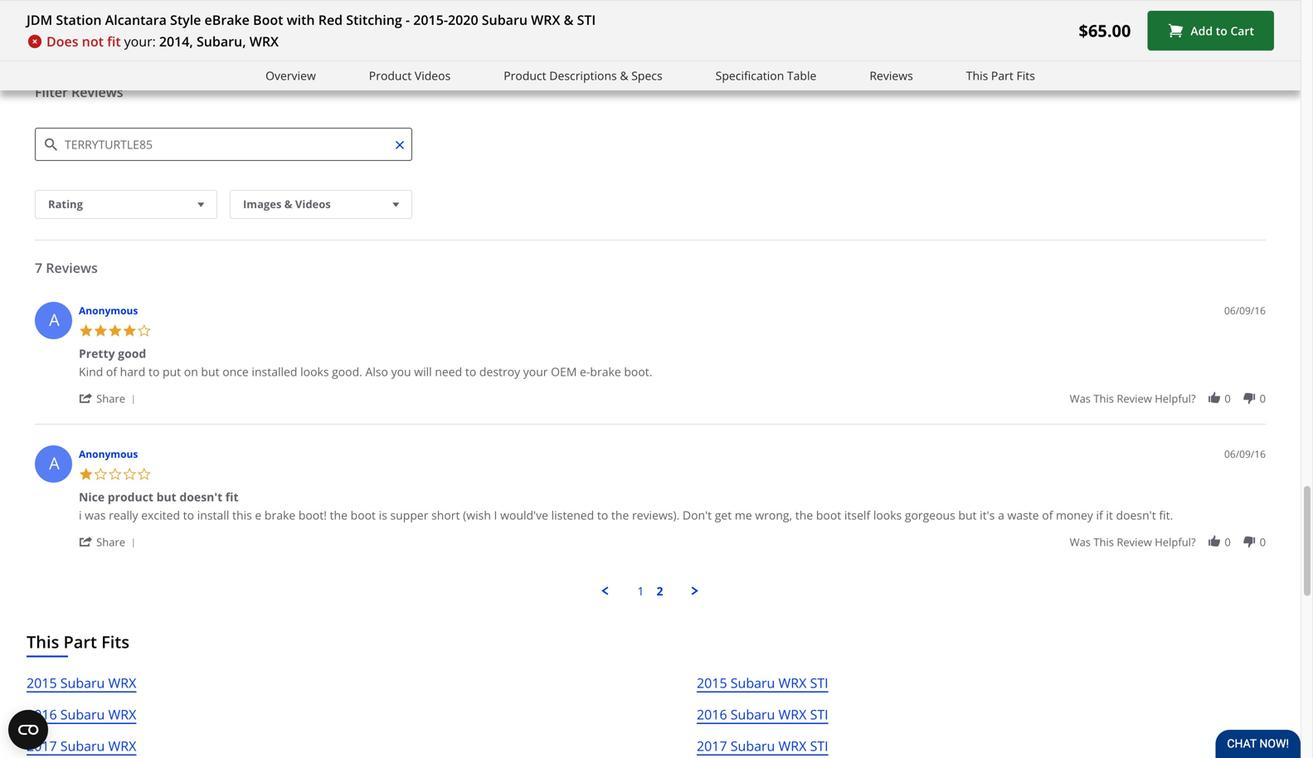 Task type: describe. For each thing, give the bounding box(es) containing it.
descriptions
[[549, 68, 617, 83]]

& inside field
[[284, 197, 292, 211]]

also
[[365, 364, 388, 379]]

share image for nice product but doesn't fit i was really excited to install this e brake boot! the boot is supper short (wish i would've listened to the reviews). don't get me wrong, the boot itself looks gorgeous but it's a waste of money if it doesn't fit.
[[79, 535, 93, 549]]

boot
[[253, 11, 283, 29]]

sti for 2017 subaru wrx sti
[[810, 737, 828, 755]]

wrx for 2017 subaru wrx sti
[[778, 737, 807, 755]]

if
[[1096, 507, 1103, 523]]

this part fits link
[[966, 66, 1035, 85]]

2015 subaru wrx sti
[[697, 674, 828, 692]]

wrx down boot
[[249, 32, 279, 50]]

overview link
[[266, 66, 316, 85]]

subaru for 2016 subaru wrx
[[60, 705, 105, 723]]

wrx for 2015 subaru wrx
[[108, 674, 136, 692]]

2015 subaru wrx link
[[27, 672, 136, 704]]

install
[[197, 507, 229, 523]]

a
[[998, 507, 1004, 523]]

share button for pretty good kind of hard to put on but once installed looks good. also you will need to destroy your oem e-brake boot.
[[79, 390, 141, 406]]

subaru for 2017 subaru wrx
[[60, 737, 105, 755]]

1 boot from the left
[[351, 507, 376, 523]]

kind
[[79, 364, 103, 379]]

rating
[[48, 197, 83, 211]]

1 the from the left
[[330, 507, 348, 523]]

images & videos
[[243, 197, 331, 211]]

wrx for 2016 subaru wrx
[[108, 705, 136, 723]]

2016 for 2016 subaru wrx
[[27, 705, 57, 723]]

specs
[[631, 68, 662, 83]]

3 star image from the left
[[108, 323, 122, 338]]

i
[[79, 507, 82, 523]]

2 star image from the left
[[93, 323, 108, 338]]

2015 subaru wrx sti link
[[697, 672, 828, 704]]

destroy
[[479, 364, 520, 379]]

filter reviews heading
[[35, 83, 1266, 115]]

share for nice product but doesn't fit i was really excited to install this e brake boot! the boot is supper short (wish i would've listened to the reviews). don't get me wrong, the boot itself looks gorgeous but it's a waste of money if it doesn't fit.
[[96, 535, 125, 550]]

product videos link
[[369, 66, 451, 85]]

need
[[435, 364, 462, 379]]

2015-
[[413, 11, 448, 29]]

hard
[[120, 364, 145, 379]]

review for pretty good kind of hard to put on but once installed looks good. also you will need to destroy your oem e-brake boot.
[[1117, 391, 1152, 406]]

wrong,
[[755, 507, 792, 523]]

0 horizontal spatial empty star image
[[93, 467, 108, 481]]

itself
[[844, 507, 870, 523]]

06/09/16 for pretty good kind of hard to put on but once installed looks good. also you will need to destroy your oem e-brake boot.
[[1224, 304, 1266, 317]]

red
[[318, 11, 343, 29]]

your:
[[124, 32, 156, 50]]

does
[[46, 32, 78, 50]]

overview
[[266, 68, 316, 83]]

group for pretty good kind of hard to put on but once installed looks good. also you will need to destroy your oem e-brake boot.
[[1070, 391, 1266, 406]]

2017 subaru wrx
[[27, 737, 136, 755]]

installed
[[252, 364, 297, 379]]

part inside 'link'
[[991, 68, 1013, 83]]

review date 06/09/16 element for pretty good kind of hard to put on but once installed looks good. also you will need to destroy your oem e-brake boot.
[[1224, 304, 1266, 318]]

2020
[[448, 11, 478, 29]]

3 empty star image from the left
[[137, 467, 151, 481]]

you
[[391, 364, 411, 379]]

table
[[787, 68, 817, 83]]

Rating Filter field
[[35, 190, 217, 219]]

reviews
[[35, 38, 85, 54]]

with
[[287, 11, 315, 29]]

alcantara
[[105, 11, 167, 29]]

short
[[431, 507, 460, 523]]

sti for 2015 subaru wrx sti
[[810, 674, 828, 692]]

product for product videos
[[369, 68, 412, 83]]

2 vertical spatial but
[[958, 507, 977, 523]]

don't
[[683, 507, 712, 523]]

was
[[85, 507, 106, 523]]

add
[[1191, 23, 1213, 38]]

0 vertical spatial &
[[564, 11, 574, 29]]

2017 subaru wrx link
[[27, 735, 136, 758]]

06/09/16 for nice product but doesn't fit i was really excited to install this e brake boot! the boot is supper short (wish i would've listened to the reviews). don't get me wrong, the boot itself looks gorgeous but it's a waste of money if it doesn't fit.
[[1224, 447, 1266, 461]]

2016 subaru wrx link
[[27, 704, 136, 735]]

2
[[657, 583, 663, 599]]

Search Reviews search field
[[35, 128, 412, 161]]

0 horizontal spatial this
[[27, 630, 59, 653]]

me
[[735, 507, 752, 523]]

pretty
[[79, 345, 115, 361]]

add to cart button
[[1148, 11, 1274, 51]]

jdm
[[27, 11, 52, 29]]

was for i was really excited to install this e brake boot! the boot is supper short (wish i would've listened to the reviews). don't get me wrong, the boot itself looks gorgeous but it's a waste of money if it doesn't fit.
[[1070, 535, 1091, 550]]

station
[[56, 11, 102, 29]]

seperator image
[[128, 538, 138, 548]]

nice product but doesn't fit heading
[[79, 489, 239, 508]]

filter reviews
[[35, 83, 123, 101]]

0 horizontal spatial part
[[63, 630, 97, 653]]

2015 for 2015 subaru wrx
[[27, 674, 57, 692]]

product descriptions & specs
[[504, 68, 662, 83]]

2 the from the left
[[611, 507, 629, 523]]

e
[[255, 507, 262, 523]]

of inside nice product but doesn't fit i was really excited to install this e brake boot! the boot is supper short (wish i would've listened to the reviews). don't get me wrong, the boot itself looks gorgeous but it's a waste of money if it doesn't fit.
[[1042, 507, 1053, 523]]

wrx for 2016 subaru wrx sti
[[778, 705, 807, 723]]

2017 subaru wrx sti
[[697, 737, 828, 755]]

helpful? for kind of hard to put on but once installed looks good. also you will need to destroy your oem e-brake boot.
[[1155, 391, 1196, 406]]

nice product but doesn't fit i was really excited to install this e brake boot! the boot is supper short (wish i would've listened to the reviews). don't get me wrong, the boot itself looks gorgeous but it's a waste of money if it doesn't fit.
[[79, 489, 1173, 523]]

good.
[[332, 364, 362, 379]]

your
[[523, 364, 548, 379]]

looks inside pretty good kind of hard to put on but once installed looks good. also you will need to destroy your oem e-brake boot.
[[300, 364, 329, 379]]

share image for pretty good kind of hard to put on but once installed looks good. also you will need to destroy your oem e-brake boot.
[[79, 391, 93, 406]]

subaru for 2015 subaru wrx sti
[[731, 674, 775, 692]]

put
[[163, 364, 181, 379]]

brake inside pretty good kind of hard to put on but once installed looks good. also you will need to destroy your oem e-brake boot.
[[590, 364, 621, 379]]

vote down review by anonymous on  9 jun 2016 image for kind of hard to put on but once installed looks good. also you will need to destroy your oem e-brake boot.
[[1242, 391, 1257, 406]]

down triangle image
[[194, 196, 208, 213]]

anonymous for nice
[[79, 447, 138, 461]]

0 horizontal spatial fits
[[101, 630, 129, 653]]

this inside nice product but doesn't fit i was really excited to install this e brake boot! the boot is supper short (wish i would've listened to the reviews). don't get me wrong, the boot itself looks gorgeous but it's a waste of money if it doesn't fit.
[[232, 507, 252, 523]]

specification
[[716, 68, 784, 83]]

2017 subaru wrx sti link
[[697, 735, 828, 758]]

menu containing 1
[[27, 583, 1274, 599]]

helpful? for i was really excited to install this e brake boot! the boot is supper short (wish i would've listened to the reviews). don't get me wrong, the boot itself looks gorgeous but it's a waste of money if it doesn't fit.
[[1155, 535, 1196, 550]]

once
[[222, 364, 249, 379]]

$65.00
[[1079, 19, 1131, 42]]

1
[[637, 583, 644, 599]]



Task type: locate. For each thing, give the bounding box(es) containing it.
0 vertical spatial review
[[1117, 391, 1152, 406]]

2016 down '2015 subaru wrx sti' link
[[697, 705, 727, 723]]

but
[[201, 364, 219, 379], [156, 489, 176, 505], [958, 507, 977, 523]]

images & videos element
[[230, 190, 412, 219]]

seperator image
[[128, 395, 138, 405]]

i
[[494, 507, 497, 523]]

doesn't
[[179, 489, 222, 505], [1116, 507, 1156, 523]]

but inside pretty good kind of hard to put on but once installed looks good. also you will need to destroy your oem e-brake boot.
[[201, 364, 219, 379]]

0 vertical spatial this part fits
[[966, 68, 1035, 83]]

0 vertical spatial this
[[1094, 391, 1114, 406]]

2017 for 2017 subaru wrx
[[27, 737, 57, 755]]

videos
[[415, 68, 451, 83], [295, 197, 331, 211]]

is
[[379, 507, 387, 523]]

1 06/09/16 from the top
[[1224, 304, 1266, 317]]

to right need
[[465, 364, 476, 379]]

1 horizontal spatial boot
[[816, 507, 841, 523]]

1 vertical spatial vote up review by anonymous on  9 jun 2016 image
[[1207, 535, 1222, 549]]

0 vertical spatial group
[[1070, 391, 1266, 406]]

1 vertical spatial was
[[1070, 535, 1091, 550]]

7
[[35, 259, 42, 277]]

review for nice product but doesn't fit i was really excited to install this e brake boot! the boot is supper short (wish i would've listened to the reviews). don't get me wrong, the boot itself looks gorgeous but it's a waste of money if it doesn't fit.
[[1117, 535, 1152, 550]]

2 was from the top
[[1070, 535, 1091, 550]]

2 06/09/16 from the top
[[1224, 447, 1266, 461]]

0 vertical spatial videos
[[415, 68, 451, 83]]

rating element
[[35, 190, 217, 219]]

style
[[170, 11, 201, 29]]

looks inside nice product but doesn't fit i was really excited to install this e brake boot! the boot is supper short (wish i would've listened to the reviews). don't get me wrong, the boot itself looks gorgeous but it's a waste of money if it doesn't fit.
[[873, 507, 902, 523]]

2 group from the top
[[1070, 535, 1266, 550]]

to left the put
[[148, 364, 160, 379]]

get
[[715, 507, 732, 523]]

1 vertical spatial of
[[1042, 507, 1053, 523]]

1 star image from the left
[[79, 323, 93, 338]]

would've
[[500, 507, 548, 523]]

part
[[991, 68, 1013, 83], [63, 630, 97, 653]]

0 horizontal spatial looks
[[300, 364, 329, 379]]

0 horizontal spatial doesn't
[[179, 489, 222, 505]]

doesn't right it
[[1116, 507, 1156, 523]]

1 horizontal spatial star image
[[122, 323, 137, 338]]

review date 06/09/16 element for nice product but doesn't fit i was really excited to install this e brake boot! the boot is supper short (wish i would've listened to the reviews). don't get me wrong, the boot itself looks gorgeous but it's a waste of money if it doesn't fit.
[[1224, 447, 1266, 461]]

to inside button
[[1216, 23, 1227, 38]]

1 horizontal spatial this
[[966, 68, 988, 83]]

0 vertical spatial share image
[[79, 391, 93, 406]]

it
[[1106, 507, 1113, 523]]

product
[[108, 489, 153, 505]]

0 horizontal spatial boot
[[351, 507, 376, 523]]

2 vote up review by anonymous on  9 jun 2016 image from the top
[[1207, 535, 1222, 549]]

0 horizontal spatial of
[[106, 364, 117, 379]]

7 reviews
[[35, 259, 98, 277]]

share for pretty good kind of hard to put on but once installed looks good. also you will need to destroy your oem e-brake boot.
[[96, 391, 125, 406]]

the right "wrong,"
[[795, 507, 813, 523]]

videos inside field
[[295, 197, 331, 211]]

0 vertical spatial vote down review by anonymous on  9 jun 2016 image
[[1242, 391, 1257, 406]]

down triangle image
[[389, 196, 403, 213]]

will
[[414, 364, 432, 379]]

1 horizontal spatial of
[[1042, 507, 1053, 523]]

fit inside nice product but doesn't fit i was really excited to install this e brake boot! the boot is supper short (wish i would've listened to the reviews). don't get me wrong, the boot itself looks gorgeous but it's a waste of money if it doesn't fit.
[[225, 489, 239, 505]]

group for nice product but doesn't fit i was really excited to install this e brake boot! the boot is supper short (wish i would've listened to the reviews). don't get me wrong, the boot itself looks gorgeous but it's a waste of money if it doesn't fit.
[[1070, 535, 1266, 550]]

1 horizontal spatial videos
[[415, 68, 451, 83]]

sti inside 2016 subaru wrx sti link
[[810, 705, 828, 723]]

subaru for 2017 subaru wrx sti
[[731, 737, 775, 755]]

subaru inside "link"
[[731, 737, 775, 755]]

videos right images
[[295, 197, 331, 211]]

2 share image from the top
[[79, 535, 93, 549]]

vote down review by anonymous on  9 jun 2016 image
[[1242, 391, 1257, 406], [1242, 535, 1257, 549]]

e-
[[580, 364, 590, 379]]

images
[[243, 197, 282, 211]]

sti down 2016 subaru wrx sti link
[[810, 737, 828, 755]]

2 link
[[657, 583, 663, 599]]

empty star image up the nice
[[93, 467, 108, 481]]

2 share from the top
[[96, 535, 125, 550]]

0 vertical spatial doesn't
[[179, 489, 222, 505]]

2016 down 2015 subaru wrx "link"
[[27, 705, 57, 723]]

product left descriptions
[[504, 68, 546, 83]]

star image up good
[[122, 323, 137, 338]]

1 vertical spatial helpful?
[[1155, 535, 1196, 550]]

1 vertical spatial star image
[[79, 467, 93, 481]]

was this review helpful? for pretty good kind of hard to put on but once installed looks good. also you will need to destroy your oem e-brake boot.
[[1070, 391, 1196, 406]]

a
[[49, 308, 60, 331], [49, 452, 60, 474]]

1 2017 from the left
[[27, 737, 57, 755]]

2 boot from the left
[[816, 507, 841, 523]]

product
[[369, 68, 412, 83], [504, 68, 546, 83]]

1 vertical spatial share button
[[79, 534, 141, 550]]

reviews link
[[870, 66, 913, 85]]

1 vertical spatial fit
[[225, 489, 239, 505]]

but left it's
[[958, 507, 977, 523]]

0 vertical spatial fit
[[107, 32, 121, 50]]

review
[[1117, 391, 1152, 406], [1117, 535, 1152, 550]]

2015 inside "link"
[[27, 674, 57, 692]]

subaru inside "link"
[[60, 674, 105, 692]]

subaru down 2016 subaru wrx sti link
[[731, 737, 775, 755]]

sti up 2016 subaru wrx sti
[[810, 674, 828, 692]]

subaru right 2020
[[482, 11, 528, 29]]

2015 up 2016 subaru wrx sti
[[697, 674, 727, 692]]

1 horizontal spatial but
[[201, 364, 219, 379]]

& inside "link"
[[620, 68, 628, 83]]

subaru,
[[197, 32, 246, 50]]

helpful?
[[1155, 391, 1196, 406], [1155, 535, 1196, 550]]

0 vertical spatial 06/09/16
[[1224, 304, 1266, 317]]

0
[[1225, 391, 1231, 406], [1260, 391, 1266, 406], [1225, 535, 1231, 550], [1260, 535, 1266, 550]]

wrx down '2015 subaru wrx sti' link
[[778, 705, 807, 723]]

wrx for 2017 subaru wrx
[[108, 737, 136, 755]]

review date 06/09/16 element
[[1224, 304, 1266, 318], [1224, 447, 1266, 461]]

fit up install
[[225, 489, 239, 505]]

1 horizontal spatial fits
[[1017, 68, 1035, 83]]

cart
[[1230, 23, 1254, 38]]

2 vertical spatial this
[[1094, 535, 1114, 550]]

was this review helpful?
[[1070, 391, 1196, 406], [1070, 535, 1196, 550]]

2016 subaru wrx
[[27, 705, 136, 723]]

1 vertical spatial this part fits
[[27, 630, 129, 653]]

not
[[82, 32, 104, 50]]

1 vertical spatial but
[[156, 489, 176, 505]]

anonymous for pretty
[[79, 304, 138, 317]]

0 vertical spatial helpful?
[[1155, 391, 1196, 406]]

& up product descriptions & specs
[[564, 11, 574, 29]]

anonymous up pretty
[[79, 304, 138, 317]]

2 vertical spatial &
[[284, 197, 292, 211]]

the left the reviews).
[[611, 507, 629, 523]]

star image up the nice
[[79, 467, 93, 481]]

videos down 2015-
[[415, 68, 451, 83]]

share button for nice product but doesn't fit i was really excited to install this e brake boot! the boot is supper short (wish i would've listened to the reviews). don't get me wrong, the boot itself looks gorgeous but it's a waste of money if it doesn't fit.
[[79, 534, 141, 550]]

excited
[[141, 507, 180, 523]]

1 horizontal spatial looks
[[873, 507, 902, 523]]

2 product from the left
[[504, 68, 546, 83]]

1 horizontal spatial part
[[991, 68, 1013, 83]]

share left seperator image
[[96, 391, 125, 406]]

share
[[96, 391, 125, 406], [96, 535, 125, 550]]

open widget image
[[8, 710, 48, 750]]

looks
[[300, 364, 329, 379], [873, 507, 902, 523]]

fits
[[1017, 68, 1035, 83], [101, 630, 129, 653]]

2016 for 2016 subaru wrx sti
[[697, 705, 727, 723]]

1 vertical spatial was this review helpful?
[[1070, 535, 1196, 550]]

0 vertical spatial review date 06/09/16 element
[[1224, 304, 1266, 318]]

0 vertical spatial was this review helpful?
[[1070, 391, 1196, 406]]

1 vertical spatial empty star image
[[93, 467, 108, 481]]

0 vertical spatial was
[[1070, 391, 1091, 406]]

1 vertical spatial share image
[[79, 535, 93, 549]]

1 vote down review by anonymous on  9 jun 2016 image from the top
[[1242, 391, 1257, 406]]

2 horizontal spatial but
[[958, 507, 977, 523]]

product descriptions & specs link
[[504, 66, 662, 85]]

empty star image
[[137, 323, 151, 338], [93, 467, 108, 481]]

boot left itself
[[816, 507, 841, 523]]

reviews
[[870, 68, 913, 83], [71, 83, 123, 101], [46, 259, 98, 277]]

product down "stitching"
[[369, 68, 412, 83]]

reviews for 7 reviews
[[46, 259, 98, 277]]

of right the kind
[[106, 364, 117, 379]]

0 horizontal spatial but
[[156, 489, 176, 505]]

good
[[118, 345, 146, 361]]

&
[[564, 11, 574, 29], [620, 68, 628, 83], [284, 197, 292, 211]]

2015 up open widget image
[[27, 674, 57, 692]]

1 vertical spatial looks
[[873, 507, 902, 523]]

1 horizontal spatial empty star image
[[137, 323, 151, 338]]

this for nice product but doesn't fit i was really excited to install this e brake boot! the boot is supper short (wish i would've listened to the reviews). don't get me wrong, the boot itself looks gorgeous but it's a waste of money if it doesn't fit.
[[1094, 535, 1114, 550]]

share button down really
[[79, 534, 141, 550]]

1 vertical spatial review
[[1117, 535, 1152, 550]]

reviews).
[[632, 507, 680, 523]]

0 horizontal spatial &
[[284, 197, 292, 211]]

tab list
[[35, 38, 178, 64]]

1 share from the top
[[96, 391, 125, 406]]

1 horizontal spatial 2015
[[697, 674, 727, 692]]

1 was from the top
[[1070, 391, 1091, 406]]

1 product from the left
[[369, 68, 412, 83]]

of inside pretty good kind of hard to put on but once installed looks good. also you will need to destroy your oem e-brake boot.
[[106, 364, 117, 379]]

0 horizontal spatial 2016
[[27, 705, 57, 723]]

1 2016 from the left
[[27, 705, 57, 723]]

0 horizontal spatial 2015
[[27, 674, 57, 692]]

the
[[330, 507, 348, 523], [611, 507, 629, 523], [795, 507, 813, 523]]

subaru for 2016 subaru wrx sti
[[731, 705, 775, 723]]

magnifying glass image
[[45, 138, 57, 151]]

2 2017 from the left
[[697, 737, 727, 755]]

1 vertical spatial review date 06/09/16 element
[[1224, 447, 1266, 461]]

fit.
[[1159, 507, 1173, 523]]

2 was this review helpful? from the top
[[1070, 535, 1196, 550]]

0 horizontal spatial this part fits
[[27, 630, 129, 653]]

this part fits
[[966, 68, 1035, 83], [27, 630, 129, 653]]

1 a from the top
[[49, 308, 60, 331]]

0 vertical spatial of
[[106, 364, 117, 379]]

2 horizontal spatial the
[[795, 507, 813, 523]]

brake inside nice product but doesn't fit i was really excited to install this e brake boot! the boot is supper short (wish i would've listened to the reviews). don't get me wrong, the boot itself looks gorgeous but it's a waste of money if it doesn't fit.
[[265, 507, 295, 523]]

1 link
[[637, 583, 644, 599]]

sti for 2016 subaru wrx sti
[[810, 705, 828, 723]]

of right waste
[[1042, 507, 1053, 523]]

1 share button from the top
[[79, 390, 141, 406]]

subaru for 2015 subaru wrx
[[60, 674, 105, 692]]

reviews for filter reviews
[[71, 83, 123, 101]]

a for pretty good
[[49, 308, 60, 331]]

reviews inside heading
[[71, 83, 123, 101]]

subaru down '2015 subaru wrx sti' link
[[731, 705, 775, 723]]

2016 subaru wrx sti
[[697, 705, 828, 723]]

Images & Videos Filter field
[[230, 190, 412, 219]]

1 horizontal spatial fit
[[225, 489, 239, 505]]

0 vertical spatial this
[[966, 68, 988, 83]]

1 horizontal spatial this part fits
[[966, 68, 1035, 83]]

waste
[[1007, 507, 1039, 523]]

stitching
[[346, 11, 402, 29]]

menu
[[27, 583, 1274, 599]]

0 horizontal spatial product
[[369, 68, 412, 83]]

doesn't up install
[[179, 489, 222, 505]]

empty star image up good
[[137, 323, 151, 338]]

2 horizontal spatial &
[[620, 68, 628, 83]]

boot left is
[[351, 507, 376, 523]]

gorgeous
[[905, 507, 955, 523]]

2 vote down review by anonymous on  9 jun 2016 image from the top
[[1242, 535, 1257, 549]]

subaru up 2016 subaru wrx
[[60, 674, 105, 692]]

boot.
[[624, 364, 652, 379]]

1 empty star image from the left
[[108, 467, 122, 481]]

0 vertical spatial vote up review by anonymous on  9 jun 2016 image
[[1207, 391, 1222, 406]]

2017 for 2017 subaru wrx sti
[[697, 737, 727, 755]]

sti up descriptions
[[577, 11, 596, 29]]

2 a from the top
[[49, 452, 60, 474]]

oem
[[551, 364, 577, 379]]

1 vertical spatial part
[[63, 630, 97, 653]]

this inside this part fits 'link'
[[966, 68, 988, 83]]

0 vertical spatial but
[[201, 364, 219, 379]]

0 vertical spatial star image
[[122, 323, 137, 338]]

to
[[1216, 23, 1227, 38], [148, 364, 160, 379], [465, 364, 476, 379], [183, 507, 194, 523], [597, 507, 608, 523]]

does not fit your: 2014, subaru, wrx
[[46, 32, 279, 50]]

1 vertical spatial 06/09/16
[[1224, 447, 1266, 461]]

0 vertical spatial part
[[991, 68, 1013, 83]]

0 vertical spatial a
[[49, 308, 60, 331]]

1 horizontal spatial the
[[611, 507, 629, 523]]

was for kind of hard to put on but once installed looks good. also you will need to destroy your oem e-brake boot.
[[1070, 391, 1091, 406]]

2014,
[[159, 32, 193, 50]]

wrx down 2016 subaru wrx sti link
[[778, 737, 807, 755]]

0 vertical spatial anonymous
[[79, 304, 138, 317]]

2015 subaru wrx
[[27, 674, 136, 692]]

share left seperator icon
[[96, 535, 125, 550]]

(wish
[[463, 507, 491, 523]]

1 horizontal spatial 2017
[[697, 737, 727, 755]]

1 was this review helpful? from the top
[[1070, 391, 1196, 406]]

wrx down 2015 subaru wrx "link"
[[108, 705, 136, 723]]

2017 down 2016 subaru wrx sti link
[[697, 737, 727, 755]]

wrx up 2016 subaru wrx sti
[[778, 674, 807, 692]]

1 review from the top
[[1117, 391, 1152, 406]]

tab panel containing a
[[27, 294, 1274, 599]]

1 vertical spatial a
[[49, 452, 60, 474]]

1 horizontal spatial doesn't
[[1116, 507, 1156, 523]]

vote up review by anonymous on  9 jun 2016 image
[[1207, 391, 1222, 406], [1207, 535, 1222, 549]]

1 helpful? from the top
[[1155, 391, 1196, 406]]

a for nice product but doesn't fit
[[49, 452, 60, 474]]

2015 for 2015 subaru wrx sti
[[697, 674, 727, 692]]

boot!
[[298, 507, 327, 523]]

money
[[1056, 507, 1093, 523]]

1 vertical spatial this
[[232, 507, 252, 523]]

specification table
[[716, 68, 817, 83]]

subaru up 2016 subaru wrx sti
[[731, 674, 775, 692]]

sti down '2015 subaru wrx sti' link
[[810, 705, 828, 723]]

add to cart
[[1191, 23, 1254, 38]]

2 anonymous from the top
[[79, 447, 138, 461]]

star image
[[122, 323, 137, 338], [79, 467, 93, 481]]

0 horizontal spatial star image
[[79, 467, 93, 481]]

anonymous up the nice
[[79, 447, 138, 461]]

1 vertical spatial fits
[[101, 630, 129, 653]]

0 vertical spatial share
[[96, 391, 125, 406]]

pretty good heading
[[79, 345, 146, 365]]

share button down the kind
[[79, 390, 141, 406]]

product inside "link"
[[504, 68, 546, 83]]

1 horizontal spatial product
[[504, 68, 546, 83]]

2017 down 2016 subaru wrx link at bottom left
[[27, 737, 57, 755]]

looks right itself
[[873, 507, 902, 523]]

1 horizontal spatial brake
[[590, 364, 621, 379]]

1 anonymous from the top
[[79, 304, 138, 317]]

3 the from the left
[[795, 507, 813, 523]]

it's
[[980, 507, 995, 523]]

fit right not
[[107, 32, 121, 50]]

wrx for 2015 subaru wrx sti
[[778, 674, 807, 692]]

but up excited
[[156, 489, 176, 505]]

1 vertical spatial vote down review by anonymous on  9 jun 2016 image
[[1242, 535, 1257, 549]]

wrx inside "link"
[[108, 674, 136, 692]]

1 vertical spatial &
[[620, 68, 628, 83]]

really
[[109, 507, 138, 523]]

share image down the kind
[[79, 391, 93, 406]]

product for product descriptions & specs
[[504, 68, 546, 83]]

share button
[[79, 390, 141, 406], [79, 534, 141, 550]]

2017 inside "link"
[[697, 737, 727, 755]]

& left specs
[[620, 68, 628, 83]]

1 2015 from the left
[[27, 674, 57, 692]]

tab list containing reviews
[[35, 38, 178, 64]]

1 vertical spatial this
[[27, 630, 59, 653]]

0 horizontal spatial the
[[330, 507, 348, 523]]

product videos
[[369, 68, 451, 83]]

0 vertical spatial empty star image
[[137, 323, 151, 338]]

jdm station alcantara style ebrake boot with red stitching - 2015-2020 subaru wrx & sti
[[27, 11, 596, 29]]

sti inside 2017 subaru wrx sti "link"
[[810, 737, 828, 755]]

subaru down 2015 subaru wrx "link"
[[60, 705, 105, 723]]

subaru
[[482, 11, 528, 29], [60, 674, 105, 692], [731, 674, 775, 692], [60, 705, 105, 723], [731, 705, 775, 723], [60, 737, 105, 755], [731, 737, 775, 755]]

1 group from the top
[[1070, 391, 1266, 406]]

1 vertical spatial brake
[[265, 507, 295, 523]]

wrx down 2016 subaru wrx link at bottom left
[[108, 737, 136, 755]]

0 horizontal spatial brake
[[265, 507, 295, 523]]

wrx up 2016 subaru wrx
[[108, 674, 136, 692]]

wrx up product descriptions & specs
[[531, 11, 560, 29]]

looks left good.
[[300, 364, 329, 379]]

0 horizontal spatial videos
[[295, 197, 331, 211]]

2 empty star image from the left
[[122, 467, 137, 481]]

to right the "listened" on the bottom left
[[597, 507, 608, 523]]

filter
[[35, 83, 68, 101]]

2 2016 from the left
[[697, 705, 727, 723]]

brake right e
[[265, 507, 295, 523]]

was this review helpful? for nice product but doesn't fit i was really excited to install this e brake boot! the boot is supper short (wish i would've listened to the reviews). don't get me wrong, the boot itself looks gorgeous but it's a waste of money if it doesn't fit.
[[1070, 535, 1196, 550]]

1 vertical spatial share
[[96, 535, 125, 550]]

nice
[[79, 489, 105, 505]]

this for pretty good kind of hard to put on but once installed looks good. also you will need to destroy your oem e-brake boot.
[[1094, 391, 1114, 406]]

2 review from the top
[[1117, 535, 1152, 550]]

listened
[[551, 507, 594, 523]]

vote up review by anonymous on  9 jun 2016 image for i was really excited to install this e brake boot! the boot is supper short (wish i would've listened to the reviews). don't get me wrong, the boot itself looks gorgeous but it's a waste of money if it doesn't fit.
[[1207, 535, 1222, 549]]

this
[[1094, 391, 1114, 406], [232, 507, 252, 523], [1094, 535, 1114, 550]]

sti
[[577, 11, 596, 29], [810, 674, 828, 692], [810, 705, 828, 723], [810, 737, 828, 755]]

empty star image
[[108, 467, 122, 481], [122, 467, 137, 481], [137, 467, 151, 481]]

group
[[1070, 391, 1266, 406], [1070, 535, 1266, 550]]

vote up review by anonymous on  9 jun 2016 image for kind of hard to put on but once installed looks good. also you will need to destroy your oem e-brake boot.
[[1207, 391, 1222, 406]]

& right images
[[284, 197, 292, 211]]

tab panel
[[27, 294, 1274, 599]]

0 horizontal spatial 2017
[[27, 737, 57, 755]]

the right boot!
[[330, 507, 348, 523]]

share image
[[79, 391, 93, 406], [79, 535, 93, 549]]

ebrake
[[205, 11, 250, 29]]

to left install
[[183, 507, 194, 523]]

fits inside 'link'
[[1017, 68, 1035, 83]]

1 vertical spatial anonymous
[[79, 447, 138, 461]]

2 share button from the top
[[79, 534, 141, 550]]

subaru down 2016 subaru wrx link at bottom left
[[60, 737, 105, 755]]

brake
[[590, 364, 621, 379], [265, 507, 295, 523]]

wrx inside "link"
[[778, 737, 807, 755]]

2016 subaru wrx sti link
[[697, 704, 828, 735]]

sti inside '2015 subaru wrx sti' link
[[810, 674, 828, 692]]

questions
[[99, 38, 164, 54]]

2 review date 06/09/16 element from the top
[[1224, 447, 1266, 461]]

1 vertical spatial doesn't
[[1116, 507, 1156, 523]]

1 share image from the top
[[79, 391, 93, 406]]

but right on
[[201, 364, 219, 379]]

2 2015 from the left
[[697, 674, 727, 692]]

1 review date 06/09/16 element from the top
[[1224, 304, 1266, 318]]

2 helpful? from the top
[[1155, 535, 1196, 550]]

on
[[184, 364, 198, 379]]

0 vertical spatial looks
[[300, 364, 329, 379]]

share image down i
[[79, 535, 93, 549]]

brake left the boot. at the left
[[590, 364, 621, 379]]

-
[[406, 11, 410, 29]]

star image
[[79, 323, 93, 338], [93, 323, 108, 338], [108, 323, 122, 338]]

to right add
[[1216, 23, 1227, 38]]

1 horizontal spatial &
[[564, 11, 574, 29]]

vote down review by anonymous on  9 jun 2016 image for i was really excited to install this e brake boot! the boot is supper short (wish i would've listened to the reviews). don't get me wrong, the boot itself looks gorgeous but it's a waste of money if it doesn't fit.
[[1242, 535, 1257, 549]]

specification table link
[[716, 66, 817, 85]]

0 horizontal spatial fit
[[107, 32, 121, 50]]

0 vertical spatial brake
[[590, 364, 621, 379]]

1 vote up review by anonymous on  9 jun 2016 image from the top
[[1207, 391, 1222, 406]]

0 vertical spatial fits
[[1017, 68, 1035, 83]]



Task type: vqa. For each thing, say whether or not it's contained in the screenshot.
the 2015 Subaru WRX STI
yes



